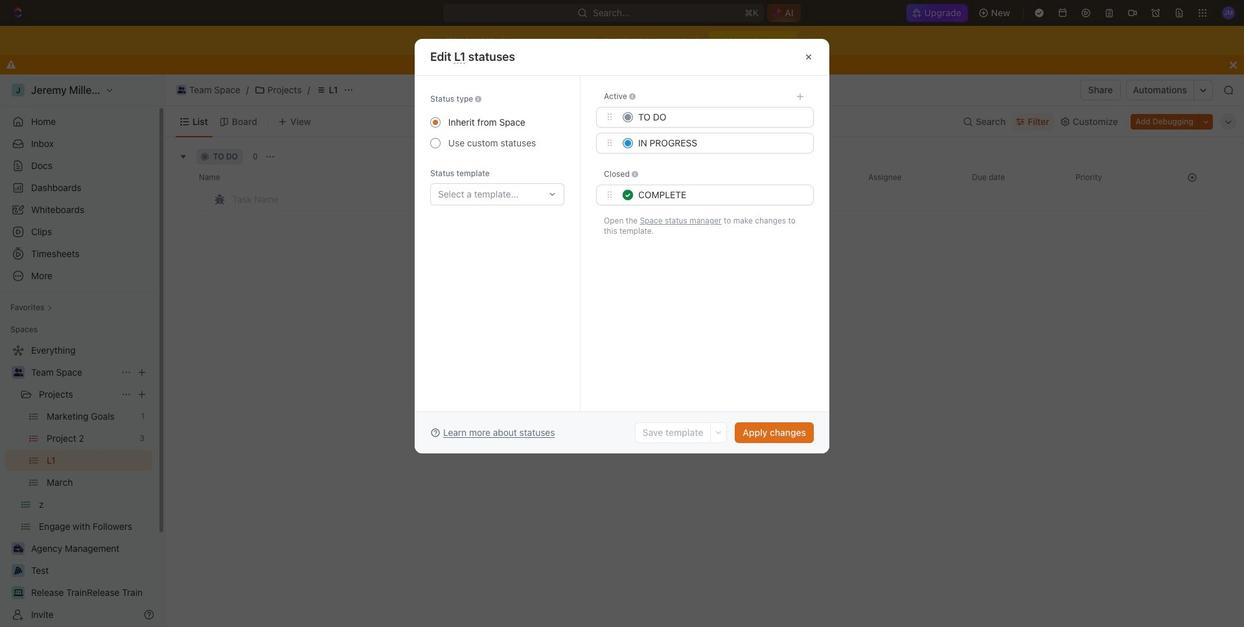Task type: locate. For each thing, give the bounding box(es) containing it.
1 vertical spatial status name... text field
[[639, 185, 806, 205]]

user group image
[[13, 369, 23, 377]]

option group
[[431, 112, 536, 154]]

status name... text field down status name... text field
[[639, 185, 806, 205]]

tree
[[5, 340, 152, 628]]

None radio
[[431, 117, 441, 128], [431, 138, 441, 148], [431, 117, 441, 128], [431, 138, 441, 148]]

status name... text field up status name... text field
[[639, 108, 806, 127]]

sidebar navigation
[[0, 75, 165, 628]]

Task Name text field
[[233, 189, 611, 209]]

0 vertical spatial status name... text field
[[639, 108, 806, 127]]

1 status name... text field from the top
[[639, 108, 806, 127]]

Status name... text field
[[639, 108, 806, 127], [639, 185, 806, 205]]



Task type: describe. For each thing, give the bounding box(es) containing it.
tree inside sidebar navigation
[[5, 340, 152, 628]]

Status name... text field
[[639, 134, 806, 153]]

user group image
[[177, 87, 186, 93]]

2 status name... text field from the top
[[639, 185, 806, 205]]



Task type: vqa. For each thing, say whether or not it's contained in the screenshot.
If in the Manage Tags Gives the user the permission to create, edit, and delete tags. If you have Manage Tags toggled on, but Delete Items off, you will not be able to delete tags.
no



